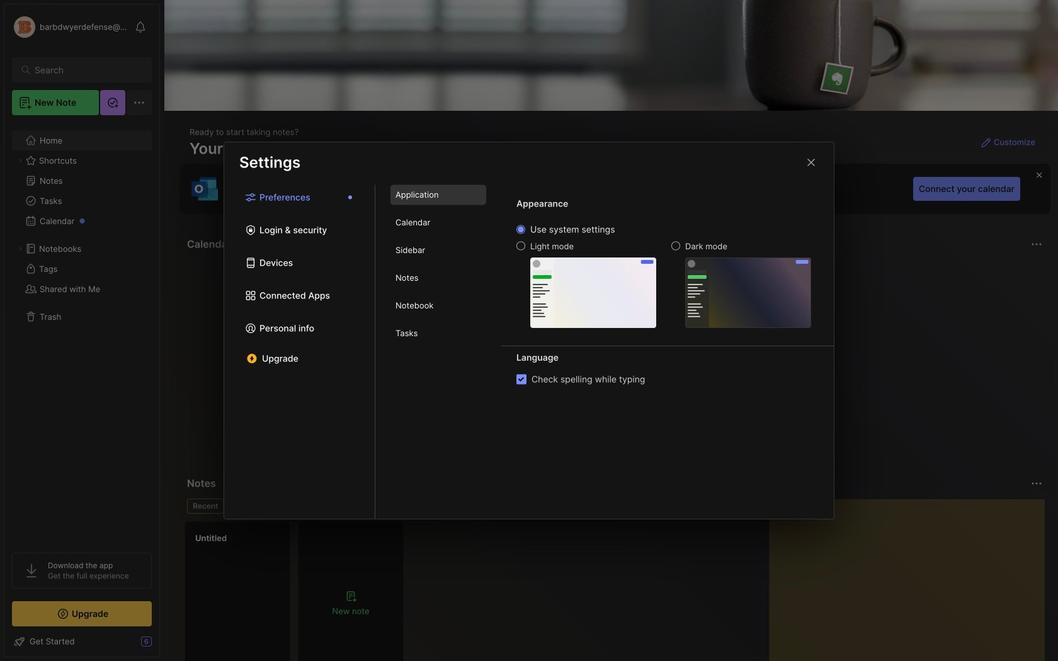 Task type: describe. For each thing, give the bounding box(es) containing it.
tree inside 'main' element
[[4, 123, 159, 542]]

Start writing… text field
[[779, 499, 1044, 661]]

1 tab list from the left
[[224, 185, 375, 519]]



Task type: vqa. For each thing, say whether or not it's contained in the screenshot.
1 associated with What
no



Task type: locate. For each thing, give the bounding box(es) containing it.
close image
[[804, 155, 819, 170]]

main element
[[0, 0, 164, 661]]

none search field inside 'main' element
[[35, 62, 135, 77]]

row group
[[185, 521, 411, 661]]

tab
[[390, 185, 486, 205], [390, 213, 486, 233], [390, 240, 486, 260], [390, 268, 486, 288], [390, 296, 486, 316], [390, 323, 486, 344], [187, 499, 224, 514]]

Search text field
[[35, 64, 135, 76]]

expand notebooks image
[[16, 245, 24, 253]]

tree
[[4, 123, 159, 542]]

2 tab list from the left
[[375, 185, 501, 519]]

tab list
[[224, 185, 375, 519], [375, 185, 501, 519]]

None search field
[[35, 62, 135, 77]]

option group
[[516, 224, 811, 328]]

None radio
[[516, 225, 525, 234], [516, 242, 525, 250], [671, 242, 680, 250], [516, 225, 525, 234], [516, 242, 525, 250], [671, 242, 680, 250]]

None checkbox
[[516, 374, 527, 384]]



